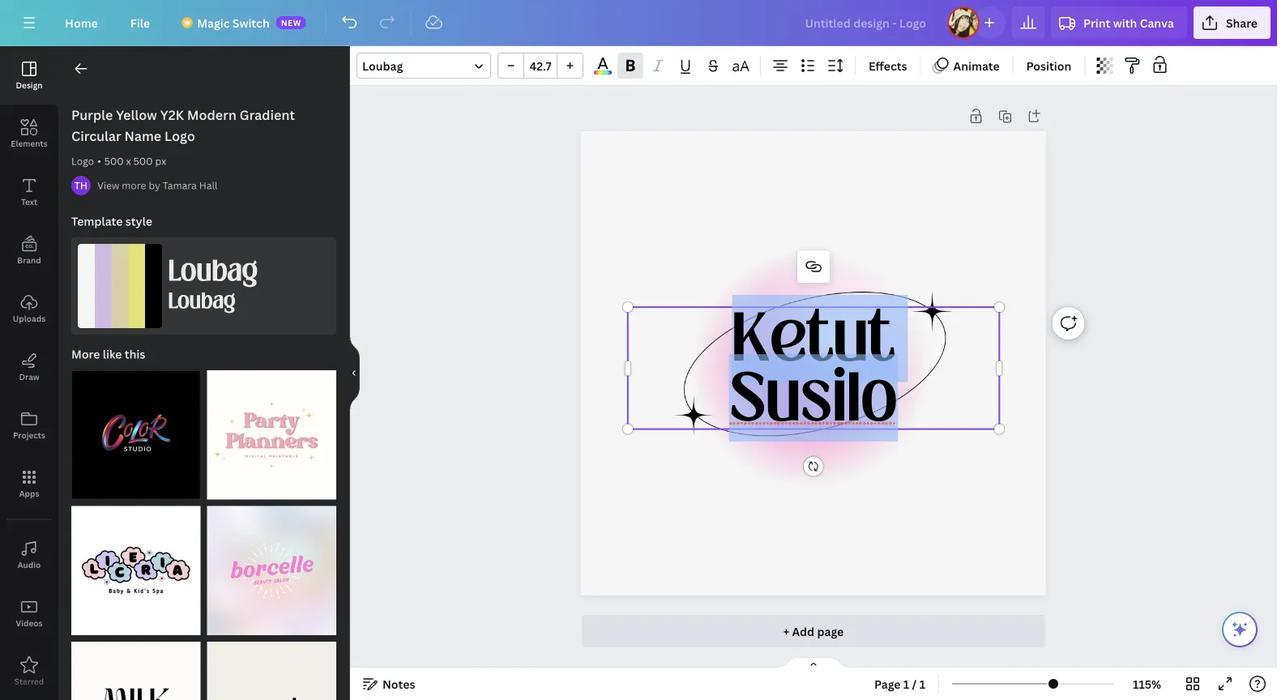 Task type: vqa. For each thing, say whether or not it's contained in the screenshot.
search box
no



Task type: locate. For each thing, give the bounding box(es) containing it.
side panel tab list
[[0, 46, 58, 700]]

animate
[[953, 58, 1000, 73]]

pink retro party planner digital printables logo group
[[207, 361, 336, 500]]

loubag inside dropdown button
[[362, 58, 403, 73]]

500
[[104, 154, 124, 168], [133, 154, 153, 168]]

home link
[[52, 6, 111, 39]]

1
[[79, 484, 84, 495], [903, 676, 909, 692], [919, 676, 925, 692]]

500 right x
[[133, 154, 153, 168]]

1 horizontal spatial 500
[[133, 154, 153, 168]]

1 of 2
[[79, 484, 106, 495]]

purple yellow y2k modern gradient circular name logo
[[71, 106, 295, 145]]

apps button
[[0, 455, 58, 513]]

logo
[[164, 127, 195, 145], [71, 154, 94, 168]]

canva
[[1140, 15, 1174, 30]]

y2k
[[160, 106, 184, 124]]

0 horizontal spatial logo
[[71, 154, 94, 168]]

view
[[97, 179, 119, 192]]

more
[[122, 179, 146, 192]]

text button
[[0, 163, 58, 221]]

color range image
[[594, 71, 612, 75]]

loubag for loubag
[[362, 58, 403, 73]]

pink blue purple cute playful baby spa logo image
[[71, 506, 201, 635]]

logo up 'tamara hall' element at the left top
[[71, 154, 94, 168]]

pink modern feminine beauty salon logo group
[[207, 496, 336, 635]]

share
[[1226, 15, 1258, 30]]

main menu bar
[[0, 0, 1277, 46]]

logo down y2k
[[164, 127, 195, 145]]

effects button
[[862, 53, 914, 79]]

loubag for loubag loubag
[[169, 252, 258, 290]]

gradient
[[240, 106, 295, 124]]

115%
[[1133, 676, 1161, 692]]

None text field
[[628, 295, 999, 442]]

file button
[[117, 6, 163, 39]]

style
[[125, 214, 152, 229]]

+ add page
[[783, 624, 844, 639]]

0 horizontal spatial 500
[[104, 154, 124, 168]]

2
[[101, 484, 106, 495]]

yellow
[[116, 106, 157, 124]]

elements
[[11, 138, 48, 149]]

0 vertical spatial logo
[[164, 127, 195, 145]]

– – number field
[[529, 58, 552, 73]]

projects button
[[0, 396, 58, 455]]

px
[[155, 154, 166, 168]]

magic
[[197, 15, 230, 30]]

black and white aesthetic minimalist modern simple typography coconut cosmetics logo image
[[207, 642, 336, 700]]

audio
[[18, 559, 41, 570]]

this
[[125, 346, 145, 362]]

switch
[[232, 15, 270, 30]]

0 horizontal spatial 1
[[79, 484, 84, 495]]

page
[[874, 676, 901, 692]]

uploads button
[[0, 280, 58, 338]]

of
[[87, 484, 99, 495]]

starred
[[14, 676, 44, 687]]

audio button
[[0, 526, 58, 584]]

name
[[124, 127, 161, 145]]

text
[[21, 196, 37, 207]]

none text field containing susilo
[[628, 295, 999, 442]]

more
[[71, 346, 100, 362]]

print with canva
[[1083, 15, 1174, 30]]

show pages image
[[775, 656, 853, 669]]

loubag button
[[357, 53, 491, 79]]

circular
[[71, 127, 121, 145]]

page 1 / 1
[[874, 676, 925, 692]]

1 left / at the bottom right of page
[[903, 676, 909, 692]]

/
[[912, 676, 917, 692]]

home
[[65, 15, 98, 30]]

tamara hall image
[[71, 176, 91, 195]]

1 vertical spatial logo
[[71, 154, 94, 168]]

modern
[[187, 106, 237, 124]]

1 right / at the bottom right of page
[[919, 676, 925, 692]]

with
[[1113, 15, 1137, 30]]

500 left x
[[104, 154, 124, 168]]

effects
[[869, 58, 907, 73]]

group
[[498, 53, 583, 79]]

animate button
[[927, 53, 1006, 79]]

loubag
[[362, 58, 403, 73], [169, 252, 258, 290], [169, 287, 235, 315]]

1 horizontal spatial logo
[[164, 127, 195, 145]]

elements button
[[0, 105, 58, 163]]

starred button
[[0, 643, 58, 700]]

projects
[[13, 429, 45, 440]]

1 left of
[[79, 484, 84, 495]]

2 horizontal spatial 1
[[919, 676, 925, 692]]

template
[[71, 214, 123, 229]]

apps
[[19, 488, 39, 499]]

1 500 from the left
[[104, 154, 124, 168]]



Task type: describe. For each thing, give the bounding box(es) containing it.
loubag loubag
[[169, 252, 258, 315]]

view more by tamara hall button
[[97, 177, 218, 194]]

notes
[[382, 676, 415, 692]]

file
[[130, 15, 150, 30]]

ketut
[[732, 295, 895, 382]]

print
[[1083, 15, 1111, 30]]

black and white aesthetic minimalist modern simple typography coconut cosmetics logo group
[[207, 632, 336, 700]]

design button
[[0, 46, 58, 105]]

+
[[783, 624, 789, 639]]

position button
[[1020, 53, 1078, 79]]

1 horizontal spatial 1
[[903, 676, 909, 692]]

loubag inside 'loubag loubag'
[[169, 287, 235, 315]]

x
[[126, 154, 131, 168]]

canva assistant image
[[1230, 620, 1250, 639]]

hall
[[199, 179, 218, 192]]

pink blue purple cute playful baby spa logo group
[[71, 496, 201, 635]]

115% button
[[1121, 671, 1173, 697]]

brand button
[[0, 221, 58, 280]]

print with canva button
[[1051, 6, 1187, 39]]

notes button
[[357, 671, 422, 697]]

position
[[1026, 58, 1072, 73]]

+ add page button
[[581, 615, 1046, 647]]

add
[[792, 624, 815, 639]]

tamara
[[163, 179, 197, 192]]

hide image
[[349, 334, 360, 412]]

design
[[16, 79, 43, 90]]

videos button
[[0, 584, 58, 643]]

new
[[281, 17, 301, 28]]

500 x 500 px
[[104, 154, 166, 168]]

purple
[[71, 106, 113, 124]]

creative color brushstroke lettering logo group
[[71, 361, 201, 500]]

1 inside creative color brushstroke lettering logo group
[[79, 484, 84, 495]]

like
[[103, 346, 122, 362]]

videos
[[16, 618, 43, 628]]

susilo
[[729, 354, 898, 442]]

by
[[149, 179, 160, 192]]

pink modern feminine beauty salon logo image
[[207, 506, 336, 635]]

share button
[[1194, 6, 1271, 39]]

black and white minimalist milk creative studio logo group
[[71, 632, 201, 700]]

view more by tamara hall
[[97, 179, 218, 192]]

template style
[[71, 214, 152, 229]]

draw
[[19, 371, 39, 382]]

2 500 from the left
[[133, 154, 153, 168]]

Design title text field
[[792, 6, 941, 39]]

uploads
[[13, 313, 46, 324]]

magic switch
[[197, 15, 270, 30]]

more like this
[[71, 346, 145, 362]]

pink retro party planner digital printables logo image
[[207, 370, 336, 500]]

draw button
[[0, 338, 58, 396]]

tamara hall element
[[71, 176, 91, 195]]

page
[[817, 624, 844, 639]]

brand
[[17, 254, 41, 265]]

logo inside purple yellow y2k modern gradient circular name logo
[[164, 127, 195, 145]]

black and white minimalist milk creative studio logo image
[[71, 642, 201, 700]]



